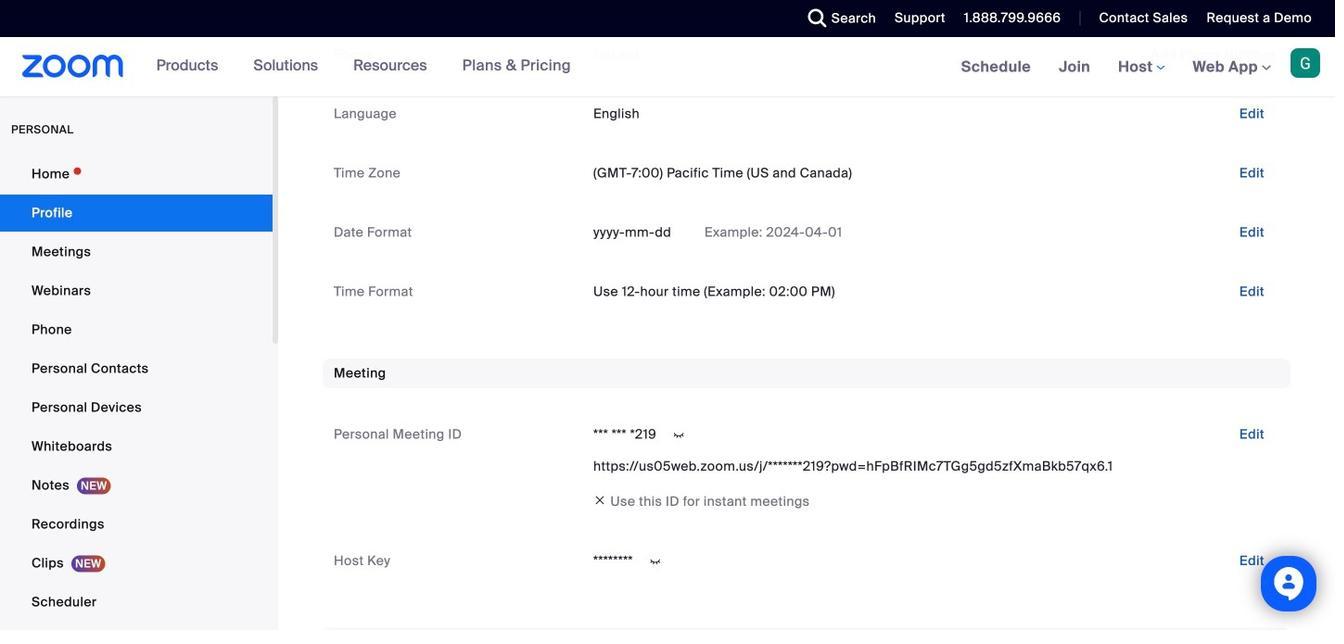 Task type: locate. For each thing, give the bounding box(es) containing it.
product information navigation
[[142, 37, 585, 96]]

banner
[[0, 37, 1335, 98]]

show personal meeting id image
[[664, 427, 694, 444]]

profile picture image
[[1291, 48, 1320, 78]]

personal menu menu
[[0, 156, 273, 630]]



Task type: vqa. For each thing, say whether or not it's contained in the screenshot.
14th Menu Item
no



Task type: describe. For each thing, give the bounding box(es) containing it.
meetings navigation
[[947, 37, 1335, 98]]

zoom logo image
[[22, 55, 124, 78]]

show host key image
[[640, 554, 670, 570]]



